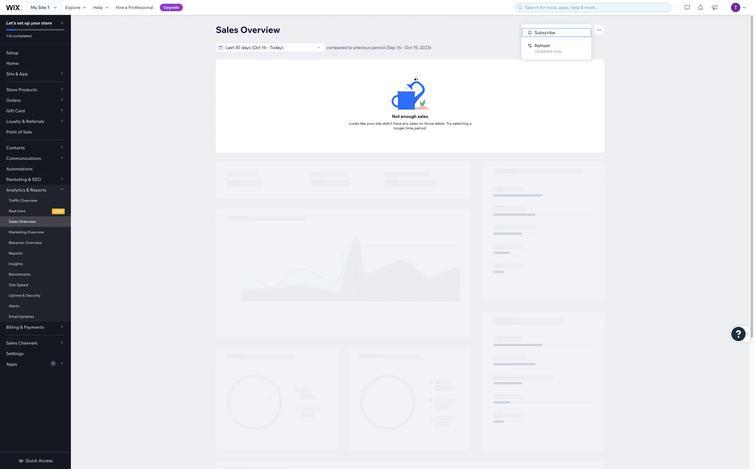 Task type: vqa. For each thing, say whether or not it's contained in the screenshot.
You'Ve
no



Task type: locate. For each thing, give the bounding box(es) containing it.
settings link
[[0, 349, 71, 360]]

analytics
[[6, 188, 25, 193]]

site right my on the top left
[[38, 5, 46, 10]]

0 vertical spatial marketing
[[6, 177, 27, 183]]

0 vertical spatial reports
[[30, 188, 46, 193]]

& for uptime
[[22, 294, 25, 298]]

selecting
[[453, 121, 469, 126]]

benchmarks
[[9, 272, 31, 277]]

explore
[[65, 5, 81, 10]]

upgrade button
[[160, 4, 183, 11]]

1
[[47, 5, 49, 10], [52, 362, 54, 366]]

traffic overview link
[[0, 196, 71, 206]]

1 vertical spatial site
[[6, 71, 14, 77]]

contacts button
[[0, 143, 71, 153]]

time down traffic overview
[[18, 209, 25, 214]]

1 vertical spatial sales
[[9, 220, 18, 224]]

help
[[93, 5, 103, 10]]

products
[[18, 87, 37, 93]]

previous
[[353, 45, 371, 50]]

2 vertical spatial sales
[[6, 341, 17, 346]]

communications button
[[0, 153, 71, 164]]

1 vertical spatial 1
[[52, 362, 54, 366]]

marketing up the analytics
[[6, 177, 27, 183]]

& right loyalty
[[22, 119, 25, 124]]

0 vertical spatial sales overview
[[216, 24, 280, 35]]

1 vertical spatial sales overview
[[9, 220, 36, 224]]

on
[[419, 121, 424, 126]]

like
[[360, 121, 366, 126]]

1 horizontal spatial 1
[[52, 362, 54, 366]]

& right uptime
[[22, 294, 25, 298]]

overview for the sales overview link
[[19, 220, 36, 224]]

page skeleton image
[[216, 162, 605, 470]]

sale
[[23, 129, 32, 135]]

& left app on the top of page
[[15, 71, 18, 77]]

site left speed on the left of the page
[[9, 283, 16, 288]]

& for loyalty
[[22, 119, 25, 124]]

billing & payments button
[[0, 323, 71, 333]]

up
[[24, 20, 30, 26]]

1 horizontal spatial your
[[367, 121, 375, 126]]

subscribe
[[535, 30, 555, 35]]

looks
[[349, 121, 359, 126]]

marketing
[[6, 177, 27, 183], [9, 230, 27, 235]]

quick
[[26, 459, 38, 464]]

behavior overview link
[[0, 238, 71, 248]]

0 horizontal spatial your
[[31, 20, 40, 26]]

set
[[17, 20, 23, 26]]

0 horizontal spatial a
[[125, 5, 127, 10]]

marketing overview
[[9, 230, 44, 235]]

contacts
[[6, 145, 25, 151]]

time inside sidebar 'element'
[[18, 209, 25, 214]]

reports down seo
[[30, 188, 46, 193]]

a right selecting at the right
[[469, 121, 471, 126]]

traffic overview
[[9, 198, 37, 203]]

longer
[[394, 126, 405, 131]]

site inside site & app popup button
[[6, 71, 14, 77]]

oct
[[405, 45, 412, 50]]

behavior overview
[[9, 241, 42, 245]]

gift card
[[6, 108, 25, 114]]

try
[[446, 121, 452, 126]]

1 vertical spatial a
[[469, 121, 471, 126]]

1 vertical spatial time
[[18, 209, 25, 214]]

refresh
[[535, 43, 550, 49]]

app
[[19, 71, 28, 77]]

setup link
[[0, 48, 71, 58]]

1 vertical spatial your
[[367, 121, 375, 126]]

site down home
[[6, 71, 14, 77]]

-
[[402, 45, 404, 50]]

sales left on
[[409, 121, 418, 126]]

site inside site speed link
[[9, 283, 16, 288]]

site
[[38, 5, 46, 10], [6, 71, 14, 77], [9, 283, 16, 288]]

now
[[553, 49, 562, 54]]

1 horizontal spatial reports
[[30, 188, 46, 193]]

let's
[[6, 20, 16, 26]]

to
[[348, 45, 352, 50]]

0 vertical spatial a
[[125, 5, 127, 10]]

1 horizontal spatial time
[[406, 126, 414, 131]]

time
[[406, 126, 414, 131], [18, 209, 25, 214]]

0 vertical spatial sales
[[418, 114, 428, 119]]

dates.
[[435, 121, 446, 126]]

reports link
[[0, 248, 71, 259]]

0 horizontal spatial sales overview
[[9, 220, 36, 224]]

a
[[125, 5, 127, 10], [469, 121, 471, 126]]

marketing up behavior
[[9, 230, 27, 235]]

site for site & app
[[6, 71, 14, 77]]

hire
[[116, 5, 124, 10]]

sales overview link
[[0, 217, 71, 227]]

0 vertical spatial your
[[31, 20, 40, 26]]

& left seo
[[28, 177, 31, 183]]

uptime
[[9, 294, 22, 298]]

professional
[[128, 5, 153, 10]]

home link
[[0, 58, 71, 69]]

1 down settings link
[[52, 362, 54, 366]]

gift
[[6, 108, 14, 114]]

overview for traffic overview link
[[21, 198, 37, 203]]

quick access
[[26, 459, 53, 464]]

enough
[[401, 114, 417, 119]]

2 vertical spatial site
[[9, 283, 16, 288]]

1 vertical spatial marketing
[[9, 230, 27, 235]]

& down marketing & seo
[[26, 188, 29, 193]]

sales inside popup button
[[6, 341, 17, 346]]

site for site speed
[[9, 283, 16, 288]]

1 horizontal spatial a
[[469, 121, 471, 126]]

& for marketing
[[28, 177, 31, 183]]

(sep
[[386, 45, 396, 50]]

my
[[31, 5, 37, 10]]

of
[[18, 129, 22, 135]]

your inside sidebar 'element'
[[31, 20, 40, 26]]

0 vertical spatial sales
[[216, 24, 238, 35]]

billing
[[6, 325, 19, 331]]

channels
[[18, 341, 37, 346]]

1 vertical spatial reports
[[9, 251, 23, 256]]

overview
[[240, 24, 280, 35], [21, 198, 37, 203], [19, 220, 36, 224], [27, 230, 44, 235], [25, 241, 42, 245]]

1 inside sidebar 'element'
[[52, 362, 54, 366]]

point
[[6, 129, 17, 135]]

& right billing
[[20, 325, 23, 331]]

access
[[39, 459, 53, 464]]

real-
[[9, 209, 18, 214]]

a right hire
[[125, 5, 127, 10]]

seo
[[32, 177, 41, 183]]

your right like
[[367, 121, 375, 126]]

reports up insights
[[9, 251, 23, 256]]

insights link
[[0, 259, 71, 270]]

sales
[[418, 114, 428, 119], [409, 121, 418, 126]]

0 horizontal spatial time
[[18, 209, 25, 214]]

1 right my on the top left
[[47, 5, 49, 10]]

marketing inside marketing & seo popup button
[[6, 177, 27, 183]]

referrals
[[26, 119, 44, 124]]

0 vertical spatial time
[[406, 126, 414, 131]]

sales up on
[[418, 114, 428, 119]]

0 horizontal spatial reports
[[9, 251, 23, 256]]

orders
[[6, 98, 21, 103]]

your right up
[[31, 20, 40, 26]]

marketing inside marketing overview link
[[9, 230, 27, 235]]

0 horizontal spatial 1
[[47, 5, 49, 10]]

marketing for marketing overview
[[9, 230, 27, 235]]

None field
[[224, 43, 315, 52]]

menu
[[522, 28, 592, 56]]

sales overview
[[216, 24, 280, 35], [9, 220, 36, 224]]

hire a professional
[[116, 5, 153, 10]]

email updates
[[9, 315, 34, 319]]

time right longer
[[406, 126, 414, 131]]

Search for tools, apps, help & more... field
[[523, 3, 669, 12]]

&
[[15, 71, 18, 77], [22, 119, 25, 124], [28, 177, 31, 183], [26, 188, 29, 193], [22, 294, 25, 298], [20, 325, 23, 331]]



Task type: describe. For each thing, give the bounding box(es) containing it.
marketing overview link
[[0, 227, 71, 238]]

any
[[402, 121, 409, 126]]

point of sale link
[[0, 127, 71, 137]]

period
[[372, 45, 385, 50]]

a inside not enough sales looks like your site didn't have any sales on those dates. try selecting a longer time period.
[[469, 121, 471, 126]]

home
[[6, 61, 19, 66]]

benchmarks link
[[0, 270, 71, 280]]

not
[[392, 114, 400, 119]]

menu containing subscribe
[[522, 28, 592, 56]]

1/6 completed
[[6, 34, 31, 38]]

real-time
[[9, 209, 25, 214]]

overview for marketing overview link
[[27, 230, 44, 235]]

traffic
[[9, 198, 20, 203]]

my site 1
[[31, 5, 49, 10]]

those
[[424, 121, 434, 126]]

16
[[397, 45, 401, 50]]

compared
[[327, 45, 347, 50]]

& for site
[[15, 71, 18, 77]]

store
[[41, 20, 52, 26]]

gift card button
[[0, 106, 71, 116]]

uptime & security link
[[0, 291, 71, 301]]

period.
[[414, 126, 427, 131]]

15,
[[413, 45, 419, 50]]

communications
[[6, 156, 41, 161]]

store products
[[6, 87, 37, 93]]

alerts link
[[0, 301, 71, 312]]

new
[[54, 210, 63, 214]]

updates
[[19, 315, 34, 319]]

analytics & reports
[[6, 188, 46, 193]]

updated
[[535, 49, 552, 54]]

marketing for marketing & seo
[[6, 177, 27, 183]]

loyalty
[[6, 119, 21, 124]]

your inside not enough sales looks like your site didn't have any sales on those dates. try selecting a longer time period.
[[367, 121, 375, 126]]

insights
[[9, 262, 23, 267]]

email updates link
[[0, 312, 71, 323]]

security
[[26, 294, 41, 298]]

billing & payments
[[6, 325, 44, 331]]

& for analytics
[[26, 188, 29, 193]]

apps
[[6, 362, 17, 368]]

sales for sales channels popup button
[[6, 341, 17, 346]]

0 vertical spatial site
[[38, 5, 46, 10]]

loyalty & referrals
[[6, 119, 44, 124]]

upgrade
[[163, 5, 179, 10]]

orders button
[[0, 95, 71, 106]]

uptime & security
[[9, 294, 41, 298]]

sales channels button
[[0, 338, 71, 349]]

site speed
[[9, 283, 28, 288]]

didn't
[[383, 121, 393, 126]]

time inside not enough sales looks like your site didn't have any sales on those dates. try selecting a longer time period.
[[406, 126, 414, 131]]

help button
[[90, 0, 112, 15]]

behavior
[[9, 241, 24, 245]]

setup
[[6, 50, 19, 56]]

1 horizontal spatial sales overview
[[216, 24, 280, 35]]

compared to previous period (sep 16 - oct 15, 2023)
[[327, 45, 431, 50]]

automations
[[6, 166, 33, 172]]

settings
[[6, 351, 23, 357]]

1/6
[[6, 34, 12, 38]]

sales for the sales overview link
[[9, 220, 18, 224]]

site speed link
[[0, 280, 71, 291]]

automations link
[[0, 164, 71, 174]]

sidebar element
[[0, 15, 71, 470]]

analytics & reports button
[[0, 185, 71, 196]]

1 vertical spatial sales
[[409, 121, 418, 126]]

& for billing
[[20, 325, 23, 331]]

0 vertical spatial 1
[[47, 5, 49, 10]]

reports inside popup button
[[30, 188, 46, 193]]

sales overview inside sidebar 'element'
[[9, 220, 36, 224]]

point of sale
[[6, 129, 32, 135]]

alerts
[[9, 304, 19, 309]]

not enough sales looks like your site didn't have any sales on those dates. try selecting a longer time period.
[[349, 114, 471, 131]]

overview for behavior overview link at the bottom left of the page
[[25, 241, 42, 245]]

quick access button
[[18, 459, 53, 464]]

store
[[6, 87, 17, 93]]

completed
[[13, 34, 31, 38]]

card
[[15, 108, 25, 114]]

speed
[[17, 283, 28, 288]]

hire a professional link
[[112, 0, 157, 15]]

site & app
[[6, 71, 28, 77]]

payments
[[24, 325, 44, 331]]

loyalty & referrals button
[[0, 116, 71, 127]]

sales channels
[[6, 341, 37, 346]]



